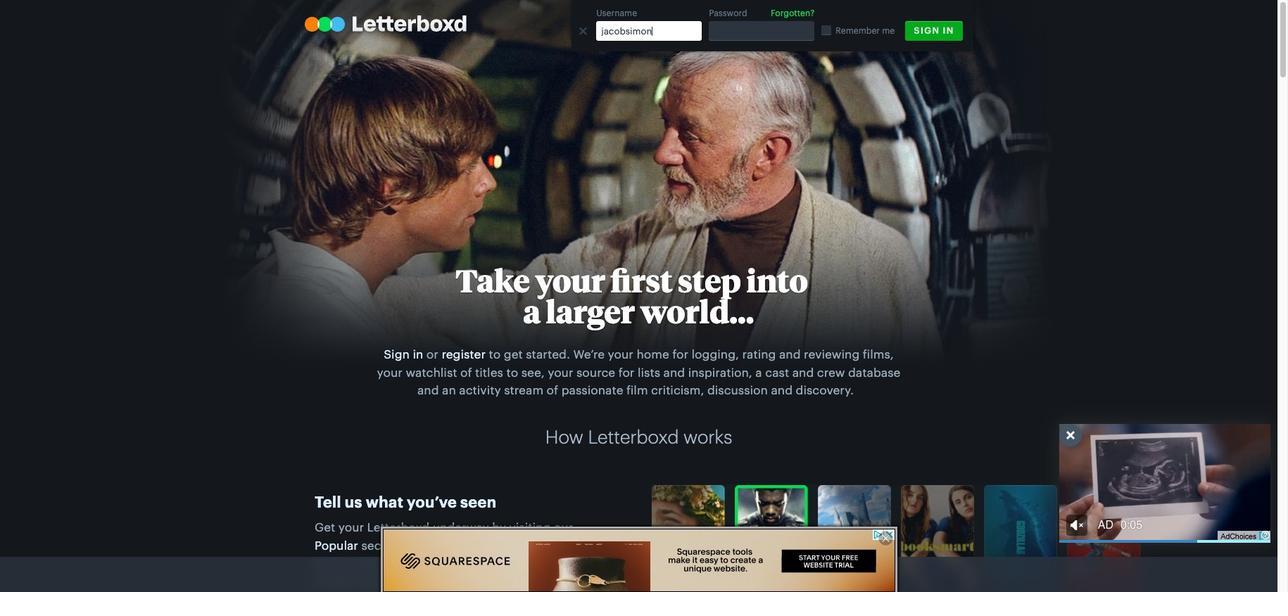 Task type: locate. For each thing, give the bounding box(es) containing it.
ad element
[[526, 558, 752, 593]]

None submit
[[952, 15, 974, 36], [906, 21, 963, 41], [952, 15, 974, 36], [906, 21, 963, 41]]

None text field
[[875, 15, 974, 36]]

poster overlays image
[[651, 485, 1142, 593]]

None password field
[[709, 21, 815, 41]]

None email field
[[597, 21, 702, 41]]



